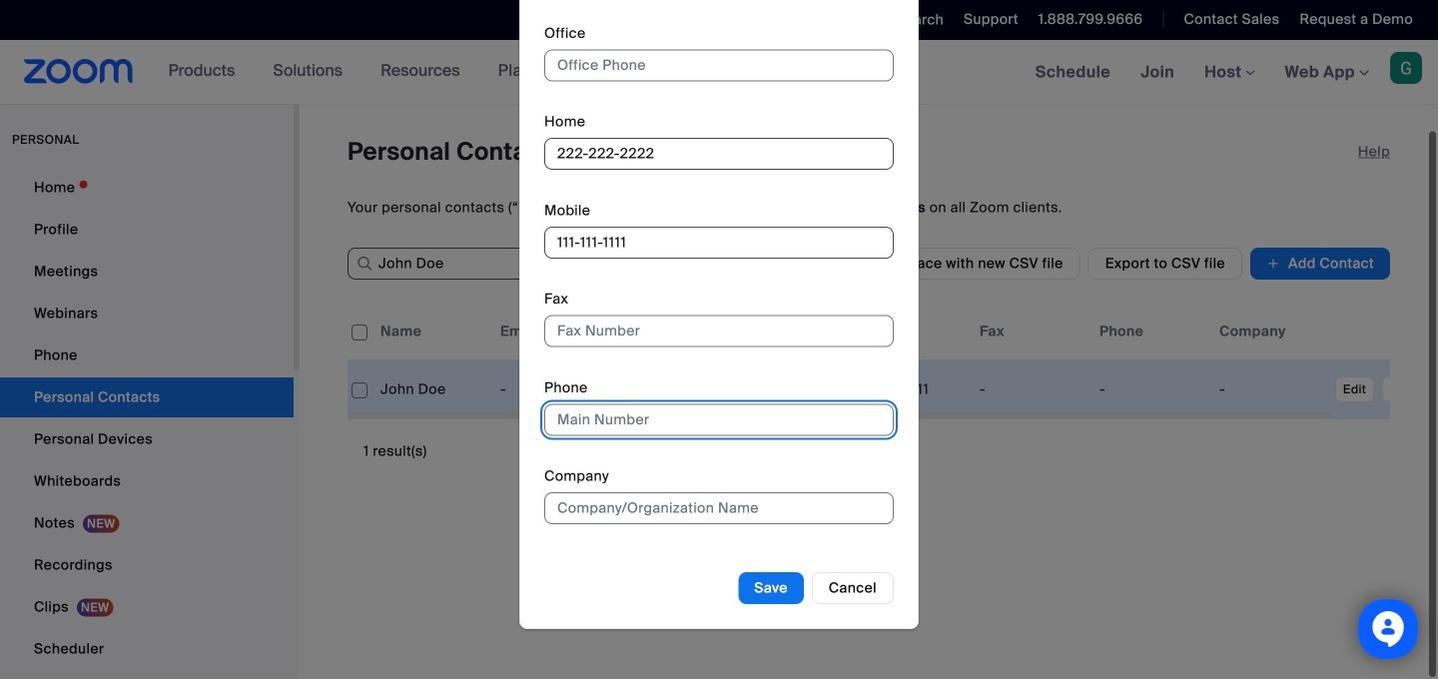 Task type: describe. For each thing, give the bounding box(es) containing it.
3 cell from the left
[[612, 370, 732, 410]]

Home Phone text field
[[544, 138, 894, 170]]

2 cell from the left
[[493, 370, 612, 410]]

5 cell from the left
[[852, 370, 972, 410]]

personal menu menu
[[0, 168, 294, 679]]

meetings navigation
[[1021, 40, 1439, 105]]

1 cell from the left
[[373, 370, 493, 410]]

4 cell from the left
[[732, 370, 852, 410]]

6 cell from the left
[[972, 370, 1092, 410]]

7 cell from the left
[[1092, 370, 1212, 410]]

8 cell from the left
[[1212, 370, 1332, 410]]



Task type: locate. For each thing, give the bounding box(es) containing it.
Mobile Phone text field
[[544, 227, 894, 259]]

application
[[348, 304, 1439, 420]]

Company/Organization Name text field
[[544, 493, 894, 525]]

Main Number text field
[[544, 404, 894, 436]]

cell
[[373, 370, 493, 410], [493, 370, 612, 410], [612, 370, 732, 410], [732, 370, 852, 410], [852, 370, 972, 410], [972, 370, 1092, 410], [1092, 370, 1212, 410], [1212, 370, 1332, 410]]

Office Phone text field
[[544, 49, 894, 81]]

add image
[[1267, 254, 1281, 274]]

product information navigation
[[153, 40, 630, 104]]

banner
[[0, 40, 1439, 105]]

dialog
[[519, 0, 919, 630]]

Fax Number text field
[[544, 315, 894, 347]]

Search Contacts Input text field
[[348, 248, 647, 280]]



Task type: vqa. For each thing, say whether or not it's contained in the screenshot.
first cell from right
yes



